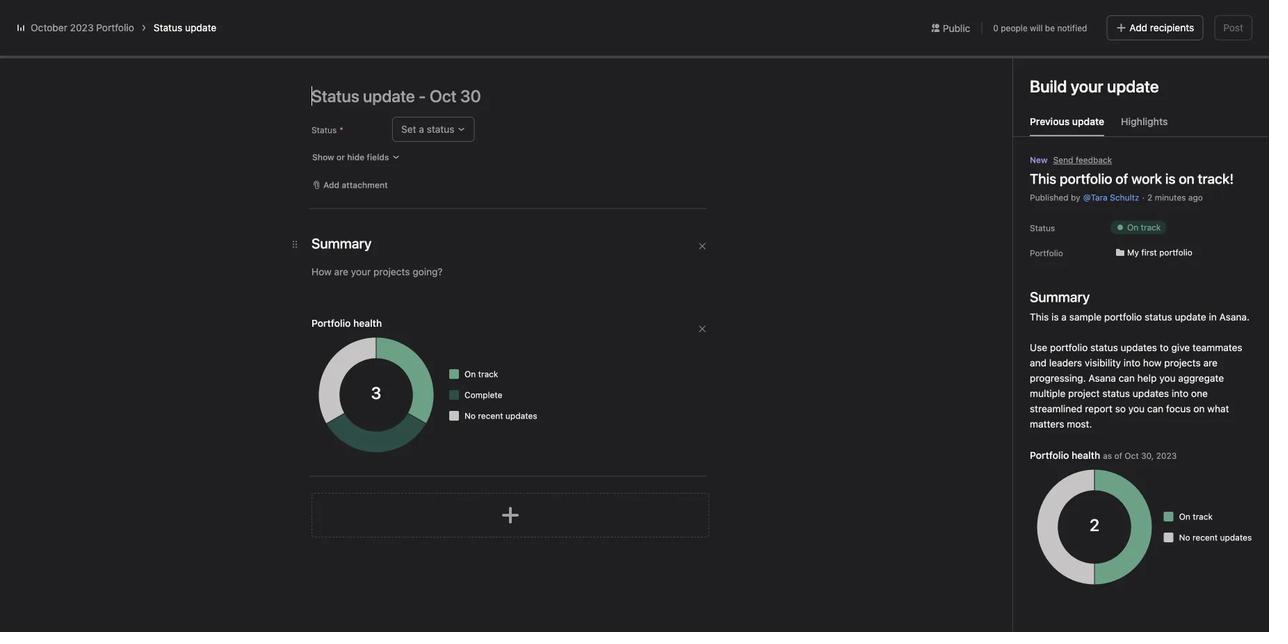 Task type: describe. For each thing, give the bounding box(es) containing it.
will
[[1031, 23, 1043, 33]]

0 horizontal spatial matters
[[552, 426, 587, 437]]

no recent updates for portfolio
[[1180, 533, 1253, 543]]

1
[[325, 101, 332, 121]]

minutes
[[1155, 193, 1187, 202]]

*
[[340, 125, 344, 135]]

send
[[1054, 155, 1074, 165]]

0 horizontal spatial one
[[331, 426, 348, 437]]

0 vertical spatial focus
[[1167, 403, 1192, 415]]

public
[[943, 22, 971, 34]]

show
[[312, 152, 334, 162]]

1 horizontal spatial aggregate
[[1179, 373, 1225, 384]]

add for add attachment
[[324, 180, 340, 190]]

0 horizontal spatial to
[[461, 395, 470, 407]]

post
[[1224, 22, 1244, 33]]

my first portfolio
[[1128, 248, 1193, 257]]

this is a sample portfolio status update in asana. for portfolio
[[1030, 311, 1250, 323]]

1 horizontal spatial so
[[1116, 403, 1126, 415]]

october 2023 portfolio
[[31, 22, 134, 33]]

build
[[1030, 77, 1068, 96]]

add attachment
[[324, 180, 388, 190]]

1 horizontal spatial how
[[1144, 357, 1162, 369]]

0 horizontal spatial use portfolio status updates to give teammates and leaders visibility into how projects are progressing. asana can help you aggregate multiple project status updates into one streamlined report so you can focus on what matters most.
[[331, 395, 720, 437]]

left
[[1038, 17, 1051, 26]]

this portfolio of work is on track! link
[[331, 248, 535, 264]]

1 vertical spatial asana
[[406, 411, 434, 422]]

or
[[337, 152, 345, 162]]

1 horizontal spatial asana
[[1089, 373, 1117, 384]]

0 vertical spatial multiple
[[1030, 388, 1066, 399]]

1 horizontal spatial most.
[[1067, 419, 1093, 430]]

add report section image
[[500, 504, 522, 527]]

previous update
[[1030, 116, 1105, 127]]

@tara schultz link
[[1084, 193, 1140, 202]]

1 vertical spatial projects
[[681, 395, 717, 407]]

tab list containing previous update
[[1014, 114, 1270, 137]]

be
[[1046, 23, 1056, 33]]

1 vertical spatial so
[[436, 426, 446, 437]]

by
[[1071, 193, 1081, 202]]

1 vertical spatial report
[[405, 426, 433, 437]]

1 horizontal spatial portfolio
[[1030, 248, 1064, 258]]

my
[[1105, 12, 1117, 22]]

people
[[1001, 23, 1028, 33]]

of for this portfolio of work is on track!
[[417, 248, 429, 264]]

19 days left
[[1006, 17, 1051, 26]]

0 vertical spatial portfolio
[[96, 22, 134, 33]]

no for portfolio
[[1180, 533, 1191, 543]]

your update
[[1071, 77, 1160, 96]]

show or hide fields
[[312, 152, 389, 162]]

what's
[[1066, 12, 1093, 22]]

of for portfolio health as of oct 30, 2023
[[1115, 451, 1123, 461]]

1 horizontal spatial and
[[1030, 357, 1047, 369]]

1 vertical spatial help
[[455, 411, 475, 422]]

notified
[[1058, 23, 1088, 33]]

this is a sample portfolio status update in asana. for status
[[331, 365, 551, 376]]

portfolio health for complete
[[312, 318, 382, 329]]

this inside 'new send feedback this portfolio of work is on track! published by @tara schultz · 2 minutes ago'
[[1030, 170, 1057, 187]]

1 horizontal spatial matters
[[1030, 419, 1065, 430]]

sample for portfolio
[[1070, 311, 1102, 323]]

0 horizontal spatial leaders
[[566, 395, 598, 407]]

·
[[1143, 193, 1145, 202]]

set a status button
[[392, 117, 475, 142]]

1 horizontal spatial report
[[1086, 403, 1113, 415]]

1 vertical spatial progressing.
[[348, 411, 404, 422]]

messages
[[291, 84, 337, 96]]

october 2023 portfolio link
[[31, 22, 134, 33]]

feedback
[[1076, 155, 1113, 165]]

no for status
[[484, 540, 495, 550]]

0 horizontal spatial use
[[331, 395, 348, 407]]

1 horizontal spatial use portfolio status updates to give teammates and leaders visibility into how projects are progressing. asana can help you aggregate multiple project status updates into one streamlined report so you can focus on what matters most.
[[1030, 342, 1246, 430]]

0 vertical spatial leaders
[[1050, 357, 1083, 369]]

recipients
[[1151, 22, 1195, 33]]

published
[[1030, 193, 1069, 202]]

a inside dropdown button
[[419, 123, 424, 135]]

my first portfolio link
[[1111, 246, 1199, 260]]

1 vertical spatial focus
[[486, 426, 511, 437]]

0 horizontal spatial 2023
[[70, 22, 94, 33]]

portfolio health as of oct 30, 2023
[[1030, 450, 1177, 461]]

0 horizontal spatial project
[[583, 411, 614, 422]]

highlights
[[1122, 116, 1169, 127]]

status update
[[154, 22, 216, 33]]

set
[[401, 123, 416, 135]]

project
[[325, 124, 356, 136]]

portfolio inside 'new send feedback this portfolio of work is on track! published by @tara schultz · 2 minutes ago'
[[1060, 170, 1113, 187]]

1 vertical spatial and
[[546, 395, 563, 407]]

new
[[1030, 155, 1048, 165]]

19
[[1006, 17, 1015, 26]]

what's in my trial?
[[1066, 12, 1138, 22]]

days
[[1018, 17, 1036, 26]]

messages link
[[291, 84, 337, 103]]

@tara
[[1084, 193, 1108, 202]]

status inside dropdown button
[[427, 123, 455, 135]]

0 horizontal spatial aggregate
[[496, 411, 542, 422]]

1 horizontal spatial help
[[1138, 373, 1157, 384]]

0 vertical spatial what
[[1208, 403, 1230, 415]]

oct
[[1125, 451, 1139, 461]]

latest status
[[313, 188, 381, 201]]

0 horizontal spatial no
[[465, 411, 476, 421]]

1 horizontal spatial one
[[1192, 388, 1209, 399]]

0 vertical spatial projects
[[1165, 357, 1201, 369]]

0 horizontal spatial streamlined
[[350, 426, 403, 437]]

post button
[[1215, 15, 1253, 40]]

0 horizontal spatial how
[[659, 395, 678, 407]]

add for add billing info
[[1159, 12, 1175, 22]]

Section title text field
[[312, 234, 372, 253]]

schultz
[[1111, 193, 1140, 202]]

add recipients button
[[1107, 15, 1204, 40]]

1 vertical spatial work
[[433, 248, 463, 264]]

add attachment button
[[306, 175, 394, 195]]

add billing info
[[1159, 12, 1218, 22]]

0 horizontal spatial visibility
[[601, 395, 637, 407]]

1 vertical spatial teammates
[[494, 395, 544, 407]]

remove chart image
[[699, 325, 707, 333]]

hide
[[347, 152, 365, 162]]

no recent updates for status
[[484, 540, 557, 550]]

0 horizontal spatial multiple
[[545, 411, 580, 422]]

0
[[994, 23, 999, 33]]



Task type: vqa. For each thing, say whether or not it's contained in the screenshot.
so
yes



Task type: locate. For each thing, give the bounding box(es) containing it.
asana. for status
[[520, 365, 551, 376]]

work left track!
[[433, 248, 463, 264]]

1 horizontal spatial focus
[[1167, 403, 1192, 415]]

1 horizontal spatial this is a sample portfolio status update in asana.
[[1030, 311, 1250, 323]]

add inside popup button
[[324, 180, 340, 190]]

0 horizontal spatial teammates
[[494, 395, 544, 407]]

new send feedback this portfolio of work is on track! published by @tara schultz · 2 minutes ago
[[1030, 155, 1234, 202]]

add for add recipients
[[1130, 22, 1148, 33]]

work inside 'new send feedback this portfolio of work is on track! published by @tara schultz · 2 minutes ago'
[[1132, 170, 1163, 187]]

report
[[1086, 403, 1113, 415], [405, 426, 433, 437]]

list box
[[471, 6, 805, 28]]

0 horizontal spatial are
[[331, 411, 345, 422]]

1 horizontal spatial are
[[1204, 357, 1218, 369]]

0 vertical spatial project
[[1069, 388, 1100, 399]]

1 vertical spatial use
[[331, 395, 348, 407]]

0 horizontal spatial give
[[472, 395, 491, 407]]

1 project on track
[[325, 101, 396, 136]]

1 horizontal spatial multiple
[[1030, 388, 1066, 399]]

give
[[1172, 342, 1191, 353], [472, 395, 491, 407]]

1 vertical spatial streamlined
[[350, 426, 403, 437]]

summary for portfolio
[[1030, 289, 1091, 305]]

recent
[[478, 411, 503, 421], [1193, 533, 1218, 543], [497, 540, 523, 550]]

tab list
[[1014, 114, 1270, 137]]

0 vertical spatial 2023
[[70, 22, 94, 33]]

0 vertical spatial so
[[1116, 403, 1126, 415]]

2 vertical spatial in
[[510, 365, 518, 376]]

0 vertical spatial give
[[1172, 342, 1191, 353]]

1 horizontal spatial sample
[[1070, 311, 1102, 323]]

0 horizontal spatial report
[[405, 426, 433, 437]]

remove section image
[[699, 242, 707, 250]]

1 vertical spatial how
[[659, 395, 678, 407]]

is inside 'new send feedback this portfolio of work is on track! published by @tara schultz · 2 minutes ago'
[[1166, 170, 1176, 187]]

0 vertical spatial asana.
[[1220, 311, 1250, 323]]

show or hide fields button
[[306, 148, 407, 167]]

0 vertical spatial one
[[1192, 388, 1209, 399]]

asana. for portfolio
[[1220, 311, 1250, 323]]

0 vertical spatial a
[[419, 123, 424, 135]]

info
[[1203, 12, 1218, 22]]

1 vertical spatial leaders
[[566, 395, 598, 407]]

a for portfolio
[[1062, 311, 1067, 323]]

build your update
[[1030, 77, 1160, 96]]

0 horizontal spatial add
[[324, 180, 340, 190]]

0 vertical spatial help
[[1138, 373, 1157, 384]]

2 horizontal spatial no
[[1180, 533, 1191, 543]]

on
[[1128, 223, 1139, 232], [465, 369, 476, 379], [1180, 512, 1191, 522], [484, 520, 495, 529]]

1 vertical spatial to
[[461, 395, 470, 407]]

how
[[1144, 357, 1162, 369], [659, 395, 678, 407]]

2023 inside portfolio health as of oct 30, 2023
[[1157, 451, 1177, 461]]

0 horizontal spatial work
[[433, 248, 463, 264]]

add up add recipients
[[1159, 12, 1175, 22]]

30,
[[1142, 451, 1154, 461]]

attachment
[[342, 180, 388, 190]]

Title of update text field
[[312, 81, 729, 111]]

0 vertical spatial of
[[1116, 170, 1129, 187]]

0 horizontal spatial most.
[[589, 426, 614, 437]]

on track
[[1128, 223, 1162, 232], [465, 369, 498, 379], [1180, 512, 1213, 522], [484, 520, 518, 529]]

in for portfolio
[[1210, 311, 1217, 323]]

this portfolio of work is on track!
[[331, 248, 535, 264]]

as
[[1104, 451, 1113, 461]]

add recipients
[[1130, 22, 1195, 33]]

2 horizontal spatial in
[[1210, 311, 1217, 323]]

portfolio
[[1060, 170, 1113, 187], [361, 248, 413, 264], [1160, 248, 1193, 257], [1105, 311, 1143, 323], [1051, 342, 1088, 353], [405, 365, 443, 376], [351, 395, 389, 407]]

work up 2
[[1132, 170, 1163, 187]]

most.
[[1067, 419, 1093, 430], [589, 426, 614, 437]]

0 horizontal spatial sample
[[370, 365, 403, 376]]

on track!
[[1179, 170, 1234, 187]]

0 vertical spatial how
[[1144, 357, 1162, 369]]

of inside 'new send feedback this portfolio of work is on track! published by @tara schultz · 2 minutes ago'
[[1116, 170, 1129, 187]]

in
[[1096, 12, 1103, 22], [1210, 311, 1217, 323], [510, 365, 518, 376]]

recent for status
[[497, 540, 523, 550]]

0 vertical spatial visibility
[[1085, 357, 1122, 369]]

1 horizontal spatial no
[[484, 540, 495, 550]]

october
[[31, 22, 67, 33]]

on inside 1 project on track
[[359, 124, 370, 136]]

to
[[1160, 342, 1169, 353], [461, 395, 470, 407]]

a for status
[[362, 365, 368, 376]]

visibility
[[1085, 357, 1122, 369], [601, 395, 637, 407]]

0 horizontal spatial in
[[510, 365, 518, 376]]

2 vertical spatial of
[[1115, 451, 1123, 461]]

portfolio right october
[[96, 22, 134, 33]]

0 vertical spatial progressing.
[[1030, 373, 1087, 384]]

1 horizontal spatial to
[[1160, 342, 1169, 353]]

1 vertical spatial portfolio
[[1030, 248, 1064, 258]]

0 vertical spatial work
[[1132, 170, 1163, 187]]

trial?
[[1119, 12, 1138, 22]]

2 horizontal spatial add
[[1159, 12, 1175, 22]]

fields
[[367, 152, 389, 162]]

track inside 1 project on track
[[373, 124, 396, 136]]

0 vertical spatial report
[[1086, 403, 1113, 415]]

1 vertical spatial visibility
[[601, 395, 637, 407]]

0 horizontal spatial projects
[[681, 395, 717, 407]]

on
[[359, 124, 370, 136], [480, 248, 496, 264], [1194, 403, 1205, 415], [514, 426, 525, 437]]

recent for portfolio
[[1193, 533, 1218, 543]]

what's in my trial? button
[[1060, 7, 1145, 26]]

asana
[[1089, 373, 1117, 384], [406, 411, 434, 422]]

1 vertical spatial of
[[417, 248, 429, 264]]

in inside what's in my trial? 'button'
[[1096, 12, 1103, 22]]

streamlined
[[1030, 403, 1083, 415], [350, 426, 403, 437]]

this is a sample portfolio status update in asana.
[[1030, 311, 1250, 323], [331, 365, 551, 376]]

portfolio down published at the top
[[1030, 248, 1064, 258]]

1 horizontal spatial project
[[1069, 388, 1100, 399]]

0 horizontal spatial and
[[546, 395, 563, 407]]

portfolio
[[96, 22, 134, 33], [1030, 248, 1064, 258]]

track
[[373, 124, 396, 136], [1141, 223, 1162, 232], [478, 369, 498, 379], [1193, 512, 1213, 522], [498, 520, 518, 529]]

can
[[1119, 373, 1135, 384], [1148, 403, 1164, 415], [437, 411, 453, 422], [468, 426, 484, 437]]

0 horizontal spatial a
[[362, 365, 368, 376]]

sample for status
[[370, 365, 403, 376]]

billing
[[1177, 12, 1201, 22]]

update
[[185, 22, 216, 33], [1073, 116, 1105, 127], [1176, 311, 1207, 323], [476, 365, 507, 376]]

0 vertical spatial streamlined
[[1030, 403, 1083, 415]]

1 vertical spatial are
[[331, 411, 345, 422]]

use
[[1030, 342, 1048, 353], [331, 395, 348, 407]]

1 horizontal spatial 2023
[[1157, 451, 1177, 461]]

projects
[[1165, 357, 1201, 369], [681, 395, 717, 407]]

0 vertical spatial to
[[1160, 342, 1169, 353]]

are
[[1204, 357, 1218, 369], [331, 411, 345, 422]]

1 horizontal spatial a
[[419, 123, 424, 135]]

no recent updates
[[465, 411, 538, 421], [1180, 533, 1253, 543], [484, 540, 557, 550]]

status *
[[312, 125, 344, 135]]

you
[[1160, 373, 1176, 384], [1129, 403, 1145, 415], [477, 411, 493, 422], [449, 426, 465, 437]]

updates
[[1121, 342, 1158, 353], [1133, 388, 1170, 399], [422, 395, 458, 407], [647, 411, 684, 422], [506, 411, 538, 421], [1221, 533, 1253, 543], [525, 540, 557, 550]]

0 people will be notified
[[994, 23, 1088, 33]]

help
[[1138, 373, 1157, 384], [455, 411, 475, 422]]

1 vertical spatial what
[[528, 426, 550, 437]]

teammates
[[1193, 342, 1243, 353], [494, 395, 544, 407]]

1 vertical spatial sample
[[370, 365, 403, 376]]

0 vertical spatial this is a sample portfolio status update in asana.
[[1030, 311, 1250, 323]]

1 horizontal spatial add
[[1130, 22, 1148, 33]]

focus
[[1167, 403, 1192, 415], [486, 426, 511, 437]]

0 vertical spatial sample
[[1070, 311, 1102, 323]]

0 horizontal spatial this is a sample portfolio status update in asana.
[[331, 365, 551, 376]]

1 horizontal spatial summary
[[1030, 289, 1091, 305]]

work
[[1132, 170, 1163, 187], [433, 248, 463, 264]]

0 vertical spatial in
[[1096, 12, 1103, 22]]

0 vertical spatial aggregate
[[1179, 373, 1225, 384]]

0 horizontal spatial so
[[436, 426, 446, 437]]

add billing info button
[[1153, 7, 1224, 26]]

1 vertical spatial in
[[1210, 311, 1217, 323]]

2023
[[70, 22, 94, 33], [1157, 451, 1177, 461]]

add down show
[[324, 180, 340, 190]]

what
[[1208, 403, 1230, 415], [528, 426, 550, 437]]

0 horizontal spatial asana
[[406, 411, 434, 422]]

this
[[1030, 170, 1057, 187], [331, 248, 357, 264], [1030, 311, 1049, 323], [331, 365, 350, 376]]

1 horizontal spatial streamlined
[[1030, 403, 1083, 415]]

matters
[[1030, 419, 1065, 430], [552, 426, 587, 437]]

of
[[1116, 170, 1129, 187], [417, 248, 429, 264], [1115, 451, 1123, 461]]

first
[[1142, 248, 1158, 257]]

project
[[1069, 388, 1100, 399], [583, 411, 614, 422]]

2
[[1148, 193, 1153, 202]]

1 vertical spatial project
[[583, 411, 614, 422]]

previous
[[1030, 116, 1070, 127]]

complete
[[465, 390, 503, 400]]

a
[[419, 123, 424, 135], [1062, 311, 1067, 323], [362, 365, 368, 376]]

2023 right october
[[70, 22, 94, 33]]

this is a sample portfolio status update in asana. down my
[[1030, 311, 1250, 323]]

so
[[1116, 403, 1126, 415], [436, 426, 446, 437]]

my
[[1128, 248, 1140, 257]]

progressing.
[[1030, 373, 1087, 384], [348, 411, 404, 422]]

add down trial?
[[1130, 22, 1148, 33]]

1 horizontal spatial teammates
[[1193, 342, 1243, 353]]

1 vertical spatial aggregate
[[496, 411, 542, 422]]

0 horizontal spatial portfolio
[[96, 22, 134, 33]]

1 horizontal spatial asana.
[[1220, 311, 1250, 323]]

2 vertical spatial a
[[362, 365, 368, 376]]

1 horizontal spatial give
[[1172, 342, 1191, 353]]

0 horizontal spatial summary
[[331, 342, 391, 359]]

in for status
[[510, 365, 518, 376]]

0 vertical spatial summary
[[1030, 289, 1091, 305]]

of inside portfolio health as of oct 30, 2023
[[1115, 451, 1123, 461]]

0 vertical spatial asana
[[1089, 373, 1117, 384]]

summary for status
[[331, 342, 391, 359]]

this is a sample portfolio status update in asana. up complete
[[331, 365, 551, 376]]

portfolio health for no recent updates
[[331, 457, 401, 469]]

multiple
[[1030, 388, 1066, 399], [545, 411, 580, 422]]

2023 right 30,
[[1157, 451, 1177, 461]]

ago
[[1189, 193, 1204, 202]]

portfolio health
[[312, 318, 382, 329], [1030, 450, 1101, 461], [331, 457, 401, 469]]

1 horizontal spatial use
[[1030, 342, 1048, 353]]

track!
[[499, 248, 535, 264]]

send feedback link
[[1054, 154, 1113, 166]]

set a status
[[401, 123, 455, 135]]

leaders
[[1050, 357, 1083, 369], [566, 395, 598, 407]]

1 horizontal spatial progressing.
[[1030, 373, 1087, 384]]

0 vertical spatial teammates
[[1193, 342, 1243, 353]]



